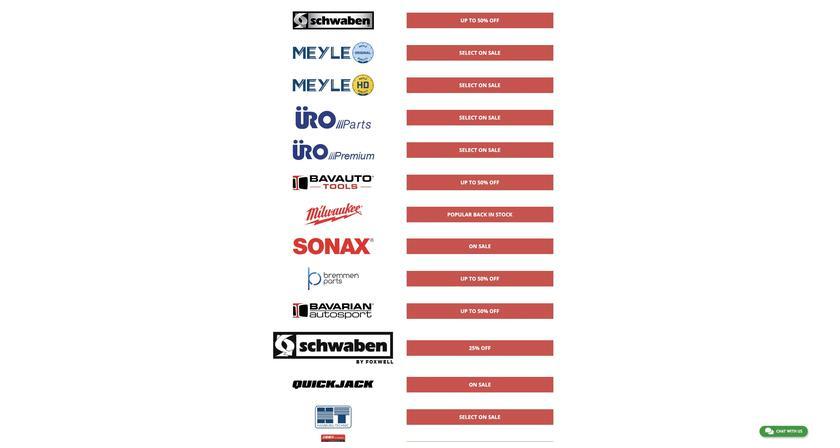 Task type: locate. For each thing, give the bounding box(es) containing it.
1 to from the top
[[469, 17, 476, 24]]

4 select from the top
[[459, 147, 477, 154]]

bremmen
[[472, 289, 487, 294]]

1 50% from the top
[[477, 17, 488, 24]]

3 50% from the top
[[477, 276, 488, 283]]

1 up to 50% off link from the top
[[407, 13, 553, 28]]

popular back in stock image
[[304, 203, 362, 226]]

chat with us
[[776, 430, 802, 434]]

off inside the 25% off link
[[481, 345, 491, 352]]

1 up to 50% off from the top
[[460, 17, 499, 24]]

select on sale link
[[407, 46, 553, 60], [407, 78, 553, 93], [407, 110, 553, 125], [407, 143, 553, 158], [407, 410, 553, 425]]

2 schwaben from the top
[[472, 128, 487, 133]]

1 select from the top
[[459, 49, 477, 57]]

1 on sale link from the top
[[407, 239, 553, 254]]

up to 50% off
[[460, 17, 499, 24], [460, 179, 499, 186], [460, 276, 499, 283], [460, 308, 499, 315]]

0 vertical spatial schwaben
[[472, 31, 487, 35]]

1 vertical spatial schwaben
[[472, 128, 487, 133]]

to for first up to 50% off link from the bottom of the page
[[469, 308, 476, 315]]

2 up from the top
[[460, 179, 468, 186]]

0 vertical spatial on sale
[[469, 243, 491, 250]]

25% off
[[469, 345, 491, 352]]

select for fourth select on sale link from the top of the page
[[459, 147, 477, 154]]

select for 5th select on sale link from the bottom of the page
[[459, 49, 477, 57]]

off for second up to 50% off link from the bottom of the page
[[489, 276, 499, 283]]

sale for 3rd select on sale link from the top
[[488, 114, 500, 121]]

50% for fourth up to 50% off link from the bottom of the page
[[477, 17, 488, 24]]

2 select from the top
[[459, 82, 477, 89]]

3 to from the top
[[469, 276, 476, 283]]

1 select on sale from the top
[[459, 49, 500, 57]]

4 up to 50% off link from the top
[[407, 304, 553, 319]]

select on sale
[[459, 49, 500, 57], [459, 82, 500, 89], [459, 114, 500, 121], [459, 147, 500, 154], [459, 414, 500, 421]]

3 schwaben from the top
[[472, 160, 487, 165]]

on for first select on sale link from the bottom of the page
[[479, 414, 487, 421]]

2 50% from the top
[[477, 179, 488, 186]]

3 select on sale from the top
[[459, 114, 500, 121]]

sale for 5th select on sale link from the bottom of the page
[[488, 49, 500, 57]]

50% for first up to 50% off link from the bottom of the page
[[477, 308, 488, 315]]

to
[[469, 17, 476, 24], [469, 179, 476, 186], [469, 276, 476, 283], [469, 308, 476, 315]]

back
[[473, 211, 487, 218]]

up to 50% off link
[[407, 13, 553, 28], [407, 175, 553, 190], [407, 272, 553, 287], [407, 304, 553, 319]]

5 select from the top
[[459, 414, 477, 421]]

on
[[479, 49, 487, 57], [479, 82, 487, 89], [479, 114, 487, 121], [479, 147, 487, 154], [469, 243, 477, 250], [469, 382, 477, 389], [479, 414, 487, 421]]

sale
[[488, 49, 500, 57], [488, 82, 500, 89], [488, 114, 500, 121], [488, 147, 500, 154], [479, 243, 491, 250], [479, 382, 491, 389], [488, 414, 500, 421]]

off for fourth up to 50% off link from the bottom of the page
[[489, 17, 499, 24]]

on sale link
[[407, 239, 553, 254], [407, 378, 553, 393]]

4 50% from the top
[[477, 308, 488, 315]]

1 up from the top
[[460, 17, 468, 24]]

up
[[460, 17, 468, 24], [460, 179, 468, 186], [460, 276, 468, 283], [460, 308, 468, 315]]

4 to from the top
[[469, 308, 476, 315]]

select on sale for 5th select on sale link from the bottom of the page
[[459, 49, 500, 57]]

5 select on sale from the top
[[459, 414, 500, 421]]

select for 3rd select on sale link from the top
[[459, 114, 477, 121]]

2 up to 50% off from the top
[[460, 179, 499, 186]]

50%
[[477, 17, 488, 24], [477, 179, 488, 186], [477, 276, 488, 283], [477, 308, 488, 315]]

on sale
[[469, 243, 491, 250], [469, 382, 491, 389]]

select
[[459, 49, 477, 57], [459, 82, 477, 89], [459, 114, 477, 121], [459, 147, 477, 154], [459, 414, 477, 421]]

off for first up to 50% off link from the bottom of the page
[[489, 308, 499, 315]]

chat with us link
[[759, 426, 808, 438]]

2 select on sale from the top
[[459, 82, 500, 89]]

up for fourth up to 50% off link from the bottom of the page
[[460, 17, 468, 24]]

2 on sale link from the top
[[407, 378, 553, 393]]

schwaben
[[472, 31, 487, 35], [472, 128, 487, 133], [472, 160, 487, 165]]

3 up from the top
[[460, 276, 468, 283]]

2 on sale from the top
[[469, 382, 491, 389]]

2 vertical spatial schwaben
[[472, 160, 487, 165]]

1 on sale from the top
[[469, 243, 491, 250]]

1 vertical spatial on sale
[[469, 382, 491, 389]]

3 select on sale link from the top
[[407, 110, 553, 125]]

select for first select on sale link from the bottom of the page
[[459, 414, 477, 421]]

25%
[[469, 345, 480, 352]]

3 select from the top
[[459, 114, 477, 121]]

4 up from the top
[[460, 308, 468, 315]]

select on sale for first select on sale link from the bottom of the page
[[459, 414, 500, 421]]

to for second up to 50% off link from the bottom of the page
[[469, 276, 476, 283]]

on for 5th select on sale link from the bottom of the page
[[479, 49, 487, 57]]

1 vertical spatial on sale link
[[407, 378, 553, 393]]

2 to from the top
[[469, 179, 476, 186]]

4 select on sale from the top
[[459, 147, 500, 154]]

off
[[489, 17, 499, 24], [489, 179, 499, 186], [489, 276, 499, 283], [489, 308, 499, 315], [481, 345, 491, 352]]

0 vertical spatial on sale link
[[407, 239, 553, 254]]



Task type: describe. For each thing, give the bounding box(es) containing it.
3 up to 50% off link from the top
[[407, 272, 553, 287]]

us
[[798, 430, 802, 434]]

25% off link
[[407, 341, 553, 356]]

select on sale for fourth select on sale link from the top of the page
[[459, 147, 500, 154]]

to for fourth up to 50% off link from the bottom of the page
[[469, 17, 476, 24]]

off for third up to 50% off link from the bottom
[[489, 179, 499, 186]]

on for 2nd select on sale link from the top of the page
[[479, 82, 487, 89]]

stock
[[496, 211, 512, 218]]

up for third up to 50% off link from the bottom
[[460, 179, 468, 186]]

sale for fourth select on sale link from the top of the page
[[488, 147, 500, 154]]

up for second up to 50% off link from the bottom of the page
[[460, 276, 468, 283]]

on sale for second on sale link from the bottom
[[469, 243, 491, 250]]

comments image
[[765, 428, 774, 436]]

sale for 2nd select on sale link from the top of the page
[[488, 82, 500, 89]]

popular back in stock link
[[407, 207, 553, 222]]

5 select on sale link from the top
[[407, 410, 553, 425]]

to for third up to 50% off link from the bottom
[[469, 179, 476, 186]]

select on sale for 3rd select on sale link from the top
[[459, 114, 500, 121]]

50% for second up to 50% off link from the bottom of the page
[[477, 276, 488, 283]]

chat
[[776, 430, 786, 434]]

on for fourth select on sale link from the top of the page
[[479, 147, 487, 154]]

on sale for first on sale link from the bottom
[[469, 382, 491, 389]]

2 up to 50% off link from the top
[[407, 175, 553, 190]]

select on sale for 2nd select on sale link from the top of the page
[[459, 82, 500, 89]]

with
[[787, 430, 797, 434]]

1 schwaben from the top
[[472, 31, 487, 35]]

popular
[[447, 211, 472, 218]]

4 up to 50% off from the top
[[460, 308, 499, 315]]

sale for first select on sale link from the bottom of the page
[[488, 414, 500, 421]]

up for first up to 50% off link from the bottom of the page
[[460, 308, 468, 315]]

2 select on sale link from the top
[[407, 78, 553, 93]]

1 select on sale link from the top
[[407, 46, 553, 60]]

50% for third up to 50% off link from the bottom
[[477, 179, 488, 186]]

select for 2nd select on sale link from the top of the page
[[459, 82, 477, 89]]

4 select on sale link from the top
[[407, 143, 553, 158]]

on for 3rd select on sale link from the top
[[479, 114, 487, 121]]

3 up to 50% off from the top
[[460, 276, 499, 283]]

popular back in stock
[[447, 211, 512, 218]]

in
[[488, 211, 494, 218]]



Task type: vqa. For each thing, say whether or not it's contained in the screenshot.


